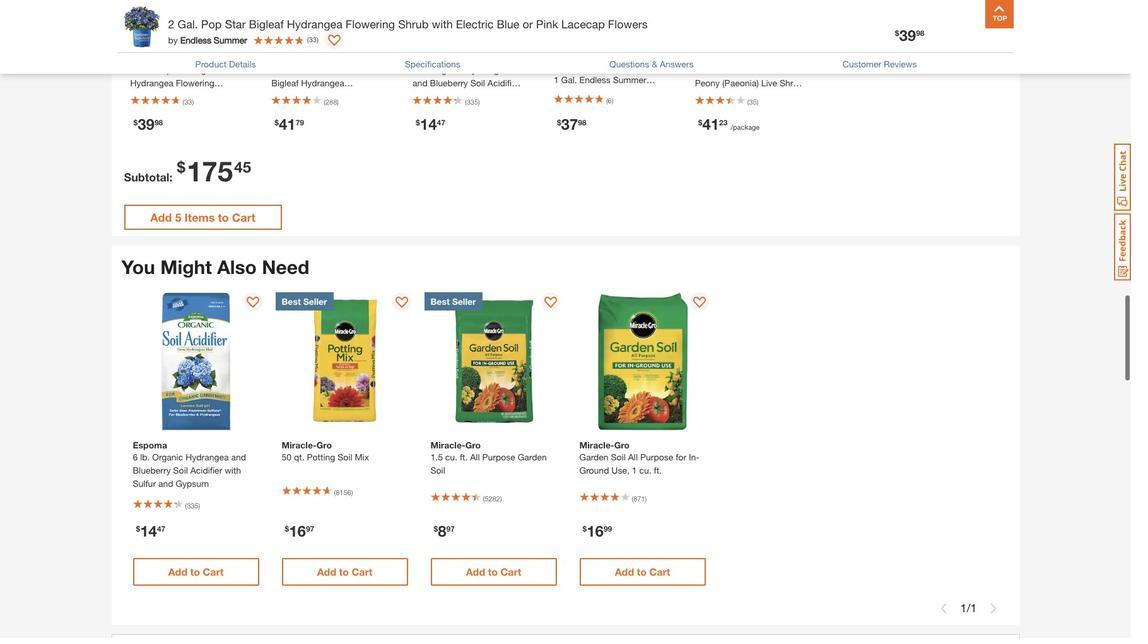 Task type: locate. For each thing, give the bounding box(es) containing it.
miracle- inside miracle-gro 1.5 cu. ft. all purpose garden soil
[[431, 440, 465, 451]]

1 horizontal spatial seller
[[452, 296, 476, 307]]

blueberry inside 3 / 5 group
[[430, 78, 468, 88]]

39 up the reviews
[[899, 26, 916, 44]]

1 horizontal spatial 41
[[702, 116, 719, 133]]

1 horizontal spatial $ 39 98
[[895, 26, 924, 44]]

98 up subtotal: at top left
[[154, 118, 163, 127]]

miracle- up ground
[[579, 440, 614, 451]]

1 add to cart from the left
[[168, 566, 224, 578]]

crush up (1-
[[635, 88, 659, 98]]

97 for 8
[[446, 525, 455, 534]]

shrub up specifications
[[398, 17, 429, 31]]

gal. up raspberry
[[279, 64, 295, 75]]

double
[[760, 91, 788, 102]]

1 best seller from the left
[[282, 296, 327, 307]]

questions & answers button
[[609, 57, 694, 71], [609, 57, 694, 71]]

flowering inside endless summer 2 gal. summer crush bigleaf hydrangea flowering shrub with raspberry red flowers
[[271, 91, 310, 102]]

0 horizontal spatial 98
[[154, 118, 163, 127]]

gal. inside endless summer 2 gal. summer crush bigleaf hydrangea flowering shrub with raspberry red flowers
[[279, 64, 295, 75]]

1 vertical spatial $ 14 47
[[136, 523, 165, 540]]

( 6 )
[[606, 96, 613, 104]]

hydrangea inside metrolina greenhouses 1 gal. endless summer hydrangea summer crush pink perennial plant (1- pack)
[[554, 88, 597, 98]]

2 horizontal spatial 6
[[608, 96, 612, 104]]

(paeonia)
[[722, 78, 759, 88]]

purpose
[[482, 452, 515, 463], [640, 452, 673, 463]]

1 horizontal spatial shrub
[[398, 17, 429, 31]]

this is the last slide image
[[988, 604, 998, 614]]

0 horizontal spatial best seller
[[282, 296, 327, 307]]

1 horizontal spatial gro
[[465, 440, 481, 451]]

0 vertical spatial $ 14 47
[[416, 116, 445, 133]]

lb. inside 3 / 5 group
[[420, 64, 430, 75]]

1 horizontal spatial 14
[[420, 116, 437, 133]]

lb.
[[420, 64, 430, 75], [140, 452, 150, 463]]

cu. inside miracle-gro 1.5 cu. ft. all purpose garden soil
[[445, 452, 457, 463]]

0 horizontal spatial $ 39 98
[[133, 116, 163, 133]]

miracle-gro 50 qt. potting soil mix
[[282, 440, 369, 463]]

cu. inside miracle-gro garden soil all purpose for in- ground use, 1 cu. ft.
[[639, 465, 651, 476]]

endless right details
[[271, 52, 305, 63]]

all
[[470, 452, 480, 463], [628, 452, 638, 463]]

0 horizontal spatial cu.
[[445, 452, 457, 463]]

seller for 8
[[452, 296, 476, 307]]

1 vertical spatial $ 39 98
[[133, 116, 163, 133]]

2 miracle- from the left
[[431, 440, 465, 451]]

1 vertical spatial espoma 6 lb. organic hydrangea and blueberry soil acidifier with sulfur and gypsum
[[133, 440, 246, 489]]

with inside 3 / 5 group
[[413, 91, 429, 102]]

1 left this is the last slide 'image' on the right bottom of page
[[970, 602, 977, 616]]

pink right or
[[536, 17, 558, 31]]

1 display image from the left
[[246, 297, 259, 309]]

0 horizontal spatial miracle-
[[282, 440, 316, 451]]

shrub for /package
[[780, 78, 803, 88]]

cu.
[[445, 452, 457, 463], [639, 465, 651, 476]]

summer down the ( 33 )
[[297, 64, 330, 75]]

pink inside bell nursery 2 gal. sarah bernhardt peony (paeonia) live shrub with pastel pink double blooms
[[741, 91, 758, 102]]

electric
[[456, 17, 494, 31]]

seller for 16
[[303, 296, 327, 307]]

$ 41 23 /package
[[698, 116, 760, 133]]

gal.
[[178, 17, 198, 31], [279, 64, 295, 75], [702, 64, 718, 75], [561, 75, 577, 85]]

14
[[420, 116, 437, 133], [140, 523, 157, 540]]

41 for $ 41 79
[[279, 116, 296, 133]]

2 add to cart from the left
[[317, 566, 372, 578]]

1 vertical spatial bigleaf
[[271, 78, 299, 88]]

flowers right red
[[333, 104, 364, 115]]

47 inside 3 / 5 group
[[437, 118, 445, 127]]

pink inside metrolina greenhouses 1 gal. endless summer hydrangea summer crush pink perennial plant (1- pack)
[[554, 101, 571, 112]]

1 best from the left
[[282, 296, 301, 307]]

2 inside endless summer 2 gal. summer crush bigleaf hydrangea flowering shrub with raspberry red flowers
[[271, 64, 276, 75]]

shrub up double
[[780, 78, 803, 88]]

2 horizontal spatial miracle-
[[579, 440, 614, 451]]

miracle- up qt.
[[282, 440, 316, 451]]

0 vertical spatial 14
[[420, 116, 437, 133]]

endless
[[180, 34, 211, 45], [271, 52, 305, 63], [579, 75, 611, 85]]

0 horizontal spatial 6 lb. organic hydrangea and blueberry soil acidifier with sulfur and gypsum image
[[126, 292, 265, 431]]

)
[[317, 35, 318, 43], [612, 96, 613, 104], [337, 98, 339, 106], [478, 98, 480, 106], [757, 98, 758, 106], [351, 489, 353, 497], [500, 495, 502, 503], [645, 495, 647, 503], [198, 502, 200, 510]]

1
[[554, 75, 559, 85], [632, 465, 637, 476], [960, 602, 967, 616], [970, 602, 977, 616]]

customer
[[843, 59, 881, 69]]

acidifier
[[487, 78, 519, 88], [190, 465, 222, 476]]

97 inside the $ 8 97
[[446, 525, 455, 534]]

display image
[[328, 35, 340, 47], [395, 297, 408, 309], [544, 297, 557, 309]]

soil inside miracle-gro garden soil all purpose for in- ground use, 1 cu. ft.
[[611, 452, 626, 463]]

2 horizontal spatial shrub
[[780, 78, 803, 88]]

best seller for 16
[[282, 296, 327, 307]]

live
[[761, 78, 777, 88]]

0 vertical spatial flowers
[[608, 17, 648, 31]]

3 gro from the left
[[614, 440, 630, 451]]

1 horizontal spatial display image
[[395, 297, 408, 309]]

endless down "pop"
[[180, 34, 211, 45]]

1 down metrolina
[[554, 75, 559, 85]]

this is the first slide image
[[939, 604, 949, 614]]

1 horizontal spatial display image
[[693, 297, 706, 309]]

add
[[150, 211, 172, 225], [168, 566, 187, 578], [317, 566, 336, 578], [466, 566, 485, 578], [615, 566, 634, 578]]

2
[[168, 17, 174, 31], [271, 64, 276, 75], [695, 64, 700, 75]]

0 horizontal spatial gro
[[316, 440, 332, 451]]

crush up 288
[[333, 64, 357, 75]]

41 inside 2 / 5 'group'
[[279, 116, 296, 133]]

soil inside miracle-gro 50 qt. potting soil mix
[[338, 452, 352, 463]]

3 miracle- from the left
[[579, 440, 614, 451]]

flowers up questions
[[608, 17, 648, 31]]

37
[[561, 116, 578, 133]]

2 down 'bell'
[[695, 64, 700, 75]]

8156
[[336, 489, 351, 497]]

1 gro from the left
[[316, 440, 332, 451]]

2 all from the left
[[628, 452, 638, 463]]

1 horizontal spatial espoma
[[413, 52, 447, 63]]

cu. right use,
[[639, 465, 651, 476]]

ft. right use,
[[654, 465, 662, 476]]

0 horizontal spatial crush
[[333, 64, 357, 75]]

0 horizontal spatial 14
[[140, 523, 157, 540]]

1 horizontal spatial 98
[[578, 118, 586, 127]]

0 vertical spatial 6
[[413, 64, 418, 75]]

41 down blooms
[[702, 116, 719, 133]]

0 horizontal spatial ft.
[[460, 452, 468, 463]]

gro for $ 8 97
[[465, 440, 481, 451]]

2 gro from the left
[[465, 440, 481, 451]]

gro inside miracle-gro garden soil all purpose for in- ground use, 1 cu. ft.
[[614, 440, 630, 451]]

1 all from the left
[[470, 452, 480, 463]]

all up use,
[[628, 452, 638, 463]]

2 16 from the left
[[587, 523, 604, 540]]

display image for 16
[[693, 297, 706, 309]]

$ inside the $ 8 97
[[434, 525, 438, 534]]

98
[[916, 28, 924, 38], [154, 118, 163, 127], [578, 118, 586, 127]]

gal. inside metrolina greenhouses 1 gal. endless summer hydrangea summer crush pink perennial plant (1- pack)
[[561, 75, 577, 85]]

$ 8 97
[[434, 523, 455, 540]]

50
[[282, 452, 291, 463]]

shrub inside endless summer 2 gal. summer crush bigleaf hydrangea flowering shrub with raspberry red flowers
[[312, 91, 336, 102]]

39 up subtotal: at top left
[[138, 116, 154, 133]]

gal. for 41
[[279, 64, 295, 75]]

purpose up 5282
[[482, 452, 515, 463]]

1 horizontal spatial best seller
[[431, 296, 476, 307]]

2 best seller from the left
[[431, 296, 476, 307]]

details
[[229, 59, 256, 69]]

flowering
[[346, 17, 395, 31], [271, 91, 310, 102]]

0 horizontal spatial display image
[[246, 297, 259, 309]]

1 vertical spatial gypsum
[[176, 479, 209, 489]]

gro inside miracle-gro 1.5 cu. ft. all purpose garden soil
[[465, 440, 481, 451]]

2 horizontal spatial gro
[[614, 440, 630, 451]]

1 horizontal spatial best
[[431, 296, 450, 307]]

1 horizontal spatial 97
[[446, 525, 455, 534]]

miracle- inside miracle-gro garden soil all purpose for in- ground use, 1 cu. ft.
[[579, 440, 614, 451]]

best seller for 8
[[431, 296, 476, 307]]

product details
[[195, 59, 256, 69]]

product image image
[[121, 6, 162, 47]]

$ 39 98 up subtotal: at top left
[[133, 116, 163, 133]]

miracle- for $ 16 99
[[579, 440, 614, 451]]

garden
[[518, 452, 547, 463], [579, 452, 609, 463]]

1 41 from the left
[[279, 116, 296, 133]]

0 horizontal spatial lb.
[[140, 452, 150, 463]]

cu. right the 1.5
[[445, 452, 457, 463]]

bigleaf right star
[[249, 17, 284, 31]]

best
[[282, 296, 301, 307], [431, 296, 450, 307]]

1 horizontal spatial 16
[[587, 523, 604, 540]]

97 inside $ 16 97
[[306, 525, 314, 534]]

$ 39 98 inside 1 / 5 group
[[133, 116, 163, 133]]

mix
[[355, 452, 369, 463]]

1 / 1
[[960, 602, 977, 616]]

0 vertical spatial shrub
[[398, 17, 429, 31]]

1 vertical spatial espoma
[[133, 440, 167, 451]]

gro inside miracle-gro 50 qt. potting soil mix
[[316, 440, 332, 451]]

crush inside metrolina greenhouses 1 gal. endless summer hydrangea summer crush pink perennial plant (1- pack)
[[635, 88, 659, 98]]

1 horizontal spatial miracle-
[[431, 440, 465, 451]]

0 horizontal spatial purpose
[[482, 452, 515, 463]]

1 horizontal spatial purpose
[[640, 452, 673, 463]]

pink
[[536, 17, 558, 31], [741, 91, 758, 102], [554, 101, 571, 112]]

best seller
[[282, 296, 327, 307], [431, 296, 476, 307]]

97
[[306, 525, 314, 534], [446, 525, 455, 534]]

pink up pack)
[[554, 101, 571, 112]]

1 add to cart button from the left
[[133, 559, 259, 586]]

2 garden from the left
[[579, 452, 609, 463]]

1 vertical spatial ft.
[[654, 465, 662, 476]]

bell nursery 2 gal. sarah bernhardt peony (paeonia) live shrub with pastel pink double blooms
[[695, 52, 803, 115]]

2 purpose from the left
[[640, 452, 673, 463]]

4 add to cart button from the left
[[579, 559, 706, 586]]

6 inside 4 / 5 group
[[608, 96, 612, 104]]

$ inside $ 16 97
[[285, 525, 289, 534]]

1 97 from the left
[[306, 525, 314, 534]]

1 purpose from the left
[[482, 452, 515, 463]]

1 horizontal spatial blueberry
[[430, 78, 468, 88]]

0 horizontal spatial 16
[[289, 523, 306, 540]]

1 horizontal spatial 6
[[413, 64, 418, 75]]

2 vertical spatial shrub
[[312, 91, 336, 102]]

espoma 6 lb. organic hydrangea and blueberry soil acidifier with sulfur and gypsum
[[413, 52, 519, 102], [133, 440, 246, 489]]

1 horizontal spatial crush
[[635, 88, 659, 98]]

41 down raspberry
[[279, 116, 296, 133]]

2 inside bell nursery 2 gal. sarah bernhardt peony (paeonia) live shrub with pastel pink double blooms
[[695, 64, 700, 75]]

endless down greenhouses
[[579, 75, 611, 85]]

( 335 )
[[465, 98, 480, 106], [185, 502, 200, 510]]

gal. down greenhouses
[[561, 75, 577, 85]]

purpose inside miracle-gro garden soil all purpose for in- ground use, 1 cu. ft.
[[640, 452, 673, 463]]

miracle- inside miracle-gro 50 qt. potting soil mix
[[282, 440, 316, 451]]

2 41 from the left
[[702, 116, 719, 133]]

blueberry
[[430, 78, 468, 88], [133, 465, 171, 476]]

335 inside 3 / 5 group
[[467, 98, 478, 106]]

0 vertical spatial ( 335 )
[[465, 98, 480, 106]]

miracle- up the 1.5
[[431, 440, 465, 451]]

$ 39 98
[[895, 26, 924, 44], [133, 116, 163, 133]]

customer reviews
[[843, 59, 917, 69]]

$ 39 98 up the reviews
[[895, 26, 924, 44]]

98 up the reviews
[[916, 28, 924, 38]]

purpose left for at right
[[640, 452, 673, 463]]

specifications button
[[405, 57, 460, 71], [405, 57, 460, 71]]

flowers
[[608, 17, 648, 31], [333, 104, 364, 115]]

1 inside metrolina greenhouses 1 gal. endless summer hydrangea summer crush pink perennial plant (1- pack)
[[554, 75, 559, 85]]

) inside 4 / 5 group
[[612, 96, 613, 104]]

41
[[279, 116, 296, 133], [702, 116, 719, 133]]

50 qt. potting soil mix image
[[275, 292, 414, 431]]

shrub inside bell nursery 2 gal. sarah bernhardt peony (paeonia) live shrub with pastel pink double blooms
[[780, 78, 803, 88]]

( inside 4 / 5 group
[[606, 96, 608, 104]]

0 horizontal spatial 6
[[133, 452, 138, 463]]

1 horizontal spatial ft.
[[654, 465, 662, 476]]

1 horizontal spatial 335
[[467, 98, 478, 106]]

sulfur inside 3 / 5 group
[[431, 91, 454, 102]]

1 seller from the left
[[303, 296, 327, 307]]

bigleaf
[[249, 17, 284, 31], [271, 78, 299, 88]]

97 for 16
[[306, 525, 314, 534]]

3 / 5 group
[[406, 0, 541, 151]]

by endless summer
[[168, 34, 247, 45]]

1 vertical spatial sulfur
[[133, 479, 156, 489]]

0 vertical spatial 335
[[467, 98, 478, 106]]

endless inside endless summer 2 gal. summer crush bigleaf hydrangea flowering shrub with raspberry red flowers
[[271, 52, 305, 63]]

pink down (paeonia)
[[741, 91, 758, 102]]

0 vertical spatial blueberry
[[430, 78, 468, 88]]

reviews
[[884, 59, 917, 69]]

0 horizontal spatial endless
[[180, 34, 211, 45]]

2 for /package
[[695, 64, 700, 75]]

2 for 41
[[271, 64, 276, 75]]

0 vertical spatial bigleaf
[[249, 17, 284, 31]]

2 seller from the left
[[452, 296, 476, 307]]

2 up by
[[168, 17, 174, 31]]

4 add to cart from the left
[[615, 566, 670, 578]]

16
[[289, 523, 306, 540], [587, 523, 604, 540]]

2 97 from the left
[[446, 525, 455, 534]]

0 horizontal spatial ( 335 )
[[185, 502, 200, 510]]

sulfur
[[431, 91, 454, 102], [133, 479, 156, 489]]

2 display image from the left
[[693, 297, 706, 309]]

2 right details
[[271, 64, 276, 75]]

gro
[[316, 440, 332, 451], [465, 440, 481, 451], [614, 440, 630, 451]]

0 horizontal spatial flowering
[[271, 91, 310, 102]]

cart inside 'add 5 items to cart' button
[[232, 211, 255, 225]]

gypsum
[[474, 91, 507, 102], [176, 479, 209, 489]]

1 horizontal spatial lb.
[[420, 64, 430, 75]]

1 garden from the left
[[518, 452, 547, 463]]

98 right pack)
[[578, 118, 586, 127]]

1 right use,
[[632, 465, 637, 476]]

1 horizontal spatial acidifier
[[487, 78, 519, 88]]

2 best from the left
[[431, 296, 450, 307]]

0 horizontal spatial 39
[[138, 116, 154, 133]]

gro for $ 16 99
[[614, 440, 630, 451]]

39
[[899, 26, 916, 44], [138, 116, 154, 133]]

shrub up red
[[312, 91, 336, 102]]

1 horizontal spatial cu.
[[639, 465, 651, 476]]

0 horizontal spatial blueberry
[[133, 465, 171, 476]]

1 horizontal spatial espoma 6 lb. organic hydrangea and blueberry soil acidifier with sulfur and gypsum
[[413, 52, 519, 102]]

1 vertical spatial ( 335 )
[[185, 502, 200, 510]]

summer
[[214, 34, 247, 45], [307, 52, 343, 63], [297, 64, 330, 75], [613, 75, 646, 85], [599, 88, 633, 98]]

0 vertical spatial $ 39 98
[[895, 26, 924, 44]]

6
[[413, 64, 418, 75], [608, 96, 612, 104], [133, 452, 138, 463]]

add to cart button
[[133, 559, 259, 586], [282, 559, 408, 586], [431, 559, 557, 586], [579, 559, 706, 586]]

ft.
[[460, 452, 468, 463], [654, 465, 662, 476]]

gal. up by
[[178, 17, 198, 31]]

3 add to cart button from the left
[[431, 559, 557, 586]]

gal. inside bell nursery 2 gal. sarah bernhardt peony (paeonia) live shrub with pastel pink double blooms
[[702, 64, 718, 75]]

garden inside miracle-gro 1.5 cu. ft. all purpose garden soil
[[518, 452, 547, 463]]

0 vertical spatial ft.
[[460, 452, 468, 463]]

4 / 5 group
[[547, 0, 682, 151]]

2 vertical spatial endless
[[579, 75, 611, 85]]

display image
[[246, 297, 259, 309], [693, 297, 706, 309]]

1 horizontal spatial $ 14 47
[[416, 116, 445, 133]]

1 vertical spatial 6 lb. organic hydrangea and blueberry soil acidifier with sulfur and gypsum image
[[126, 292, 265, 431]]

bell
[[695, 52, 717, 63]]

gro for $ 16 97
[[316, 440, 332, 451]]

1 vertical spatial flowers
[[333, 104, 364, 115]]

ft. inside miracle-gro 1.5 cu. ft. all purpose garden soil
[[460, 452, 468, 463]]

0 horizontal spatial seller
[[303, 296, 327, 307]]

1 horizontal spatial ( 335 )
[[465, 98, 480, 106]]

47
[[437, 118, 445, 127], [157, 525, 165, 534]]

2 horizontal spatial endless
[[579, 75, 611, 85]]

peony
[[695, 78, 720, 88]]

79
[[296, 118, 304, 127]]

all right the 1.5
[[470, 452, 480, 463]]

pink for or
[[536, 17, 558, 31]]

0 horizontal spatial 47
[[157, 525, 165, 534]]

ft. right the 1.5
[[460, 452, 468, 463]]

1 horizontal spatial endless
[[271, 52, 305, 63]]

335
[[467, 98, 478, 106], [187, 502, 198, 510]]

1 miracle- from the left
[[282, 440, 316, 451]]

bigleaf up raspberry
[[271, 78, 299, 88]]

crush
[[333, 64, 357, 75], [635, 88, 659, 98]]

1 vertical spatial 39
[[138, 116, 154, 133]]

product details button
[[195, 57, 256, 71], [195, 57, 256, 71]]

1.5 cu. ft. all purpose garden soil image
[[424, 292, 563, 431]]

0 vertical spatial cu.
[[445, 452, 457, 463]]

6 lb. organic hydrangea and blueberry soil acidifier with sulfur and gypsum image
[[406, 0, 528, 44], [126, 292, 265, 431]]

plant
[[612, 101, 632, 112]]

1 vertical spatial flowering
[[271, 91, 310, 102]]

ground
[[579, 465, 609, 476]]

1 vertical spatial endless
[[271, 52, 305, 63]]

and
[[413, 78, 427, 88], [457, 91, 472, 102], [231, 452, 246, 463], [158, 479, 173, 489]]

gal. down 'bell'
[[702, 64, 718, 75]]

1 vertical spatial 6
[[608, 96, 612, 104]]

hydrangea
[[287, 17, 342, 31], [465, 64, 509, 75], [301, 78, 344, 88], [554, 88, 597, 98], [186, 452, 229, 463]]

acidifier inside 3 / 5 group
[[487, 78, 519, 88]]

1 vertical spatial lb.
[[140, 452, 150, 463]]

1 horizontal spatial organic
[[432, 64, 463, 75]]

bigleaf inside endless summer 2 gal. summer crush bigleaf hydrangea flowering shrub with raspberry red flowers
[[271, 78, 299, 88]]

39 inside 1 / 5 group
[[138, 116, 154, 133]]

1 16 from the left
[[289, 523, 306, 540]]

0 vertical spatial acidifier
[[487, 78, 519, 88]]

1 vertical spatial 335
[[187, 502, 198, 510]]



Task type: describe. For each thing, give the bounding box(es) containing it.
0 horizontal spatial espoma 6 lb. organic hydrangea and blueberry soil acidifier with sulfur and gypsum
[[133, 440, 246, 489]]

23
[[719, 118, 728, 127]]

miracle-gro 1.5 cu. ft. all purpose garden soil
[[431, 440, 547, 476]]

$ 16 97
[[285, 523, 314, 540]]

( inside 3 / 5 group
[[465, 98, 467, 106]]

lacecap
[[561, 17, 605, 31]]

1 inside miracle-gro garden soil all purpose for in- ground use, 1 cu. ft.
[[632, 465, 637, 476]]

blooms
[[695, 104, 725, 115]]

( 335 ) inside 3 / 5 group
[[465, 98, 480, 106]]

gypsum inside 3 / 5 group
[[474, 91, 507, 102]]

$ 41 79
[[275, 116, 304, 133]]

garden soil all purpose for in-ground use, 1 cu. ft. image
[[573, 292, 712, 431]]

6 lb. organic hydrangea and blueberry soil acidifier with sulfur and gypsum image inside 3 / 5 group
[[406, 0, 528, 44]]

871
[[633, 495, 645, 503]]

shrub for 41
[[312, 91, 336, 102]]

metrolina
[[554, 52, 607, 63]]

1 gal. endless summer hydrangea summer crush pink perennial plant (1-pack) image
[[547, 0, 669, 44]]

hydrangea inside 3 / 5 group
[[465, 64, 509, 75]]

( inside 2 / 5 'group'
[[324, 98, 325, 106]]

$ inside "$ 41 23 /package"
[[698, 118, 702, 127]]

99
[[604, 525, 612, 534]]

sarah
[[721, 64, 744, 75]]

8
[[438, 523, 446, 540]]

all inside miracle-gro garden soil all purpose for in- ground use, 1 cu. ft.
[[628, 452, 638, 463]]

red
[[315, 104, 331, 115]]

0 horizontal spatial 335
[[187, 502, 198, 510]]

16 for $ 16 97
[[289, 523, 306, 540]]

perennial
[[573, 101, 610, 112]]

in-
[[689, 452, 699, 463]]

miracle- for $ 8 97
[[431, 440, 465, 451]]

3 add to cart from the left
[[466, 566, 521, 578]]

pastel
[[714, 91, 738, 102]]

$ inside $ 41 79
[[275, 118, 279, 127]]

miracle-gro garden soil all purpose for in- ground use, 1 cu. ft.
[[579, 440, 699, 476]]

) inside 2 / 5 'group'
[[337, 98, 339, 106]]

98 inside $ 37 98
[[578, 118, 586, 127]]

subtotal:
[[124, 170, 173, 184]]

espoma 6 lb. organic hydrangea and blueberry soil acidifier with sulfur and gypsum inside 3 / 5 group
[[413, 52, 519, 102]]

you might also need
[[121, 256, 309, 279]]

( 8156 )
[[334, 489, 353, 497]]

garden inside miracle-gro garden soil all purpose for in- ground use, 1 cu. ft.
[[579, 452, 609, 463]]

feedback link image
[[1114, 213, 1131, 281]]

( 5282 )
[[483, 495, 502, 503]]

soil inside 3 / 5 group
[[470, 78, 485, 88]]

1 vertical spatial organic
[[152, 452, 183, 463]]

0 vertical spatial endless
[[180, 34, 211, 45]]

) inside 3 / 5 group
[[478, 98, 480, 106]]

crush inside endless summer 2 gal. summer crush bigleaf hydrangea flowering shrub with raspberry red flowers
[[333, 64, 357, 75]]

0 horizontal spatial espoma
[[133, 440, 167, 451]]

hydrangea inside endless summer 2 gal. summer crush bigleaf hydrangea flowering shrub with raspberry red flowers
[[301, 78, 344, 88]]

$ 37 98
[[557, 116, 586, 133]]

$ inside subtotal: $ 175 45
[[177, 158, 185, 176]]

/
[[967, 602, 970, 616]]

2 / 5 group
[[265, 0, 400, 151]]

41 for $ 41 23 /package
[[702, 116, 719, 133]]

2 add to cart button from the left
[[282, 559, 408, 586]]

(1-
[[635, 101, 646, 112]]

display image for 16
[[395, 297, 408, 309]]

add inside 'add 5 items to cart' button
[[150, 211, 172, 225]]

$ inside 1 / 5 group
[[133, 118, 138, 127]]

( 871 )
[[632, 495, 647, 503]]

all inside miracle-gro 1.5 cu. ft. all purpose garden soil
[[470, 452, 480, 463]]

you
[[121, 256, 155, 279]]

summer down star
[[214, 34, 247, 45]]

display image for 14
[[246, 297, 259, 309]]

16 for $ 16 99
[[587, 523, 604, 540]]

1 / 5 group
[[124, 0, 259, 151]]

45
[[234, 158, 251, 176]]

use,
[[611, 465, 629, 476]]

answers
[[660, 59, 694, 69]]

1 horizontal spatial flowers
[[608, 17, 648, 31]]

( 33 )
[[307, 35, 318, 43]]

pop
[[201, 17, 222, 31]]

1 vertical spatial acidifier
[[190, 465, 222, 476]]

6 inside 3 / 5 group
[[413, 64, 418, 75]]

( 288 )
[[324, 98, 339, 106]]

metrolina greenhouses 1 gal. endless summer hydrangea summer crush pink perennial plant (1- pack)
[[554, 52, 659, 125]]

5
[[175, 211, 181, 225]]

live chat image
[[1114, 144, 1131, 211]]

greenhouses
[[554, 63, 622, 73]]

specifications
[[405, 59, 460, 69]]

need
[[262, 256, 309, 279]]

35
[[749, 98, 757, 106]]

0 horizontal spatial 2
[[168, 17, 174, 31]]

&
[[652, 59, 657, 69]]

soil inside miracle-gro 1.5 cu. ft. all purpose garden soil
[[431, 465, 445, 476]]

with inside bell nursery 2 gal. sarah bernhardt peony (paeonia) live shrub with pastel pink double blooms
[[695, 91, 711, 102]]

288
[[325, 98, 337, 106]]

1 vertical spatial 47
[[157, 525, 165, 534]]

nursery
[[720, 52, 763, 63]]

0 horizontal spatial sulfur
[[133, 479, 156, 489]]

/package
[[731, 123, 760, 131]]

product
[[195, 59, 227, 69]]

1 vertical spatial 14
[[140, 523, 157, 540]]

gal. for 37
[[561, 75, 577, 85]]

2 gal. summer crush bigleaf hydrangea flowering shrub with raspberry red flowers image
[[265, 0, 386, 44]]

questions
[[609, 59, 649, 69]]

with inside endless summer 2 gal. summer crush bigleaf hydrangea flowering shrub with raspberry red flowers
[[338, 91, 355, 102]]

add 5 items to cart button
[[124, 205, 282, 230]]

for
[[676, 452, 686, 463]]

$ inside 3 / 5 group
[[416, 118, 420, 127]]

top button
[[985, 0, 1013, 28]]

espoma inside 3 / 5 group
[[413, 52, 447, 63]]

subtotal: $ 175 45
[[124, 155, 251, 188]]

5282
[[485, 495, 500, 503]]

1.5
[[431, 452, 443, 463]]

1 horizontal spatial 39
[[899, 26, 916, 44]]

gal. for /package
[[702, 64, 718, 75]]

also
[[217, 256, 257, 279]]

summer down 33
[[307, 52, 343, 63]]

by
[[168, 34, 178, 45]]

0 horizontal spatial gypsum
[[176, 479, 209, 489]]

flowers inside endless summer 2 gal. summer crush bigleaf hydrangea flowering shrub with raspberry red flowers
[[333, 104, 364, 115]]

might
[[160, 256, 212, 279]]

raspberry
[[271, 104, 312, 115]]

pack)
[[554, 114, 576, 125]]

add 5 items to cart
[[150, 211, 255, 225]]

qt.
[[294, 452, 304, 463]]

potting
[[307, 452, 335, 463]]

items
[[185, 211, 215, 225]]

$ inside $ 37 98
[[557, 118, 561, 127]]

purpose inside miracle-gro 1.5 cu. ft. all purpose garden soil
[[482, 452, 515, 463]]

endless inside metrolina greenhouses 1 gal. endless summer hydrangea summer crush pink perennial plant (1- pack)
[[579, 75, 611, 85]]

questions & answers
[[609, 59, 694, 69]]

endless summer 2 gal. summer crush bigleaf hydrangea flowering shrub with raspberry red flowers
[[271, 52, 364, 115]]

summer down questions
[[613, 75, 646, 85]]

or
[[523, 17, 533, 31]]

$ inside $ 16 99
[[583, 525, 587, 534]]

1 right this is the first slide image on the bottom right of page
[[960, 602, 967, 616]]

pink for pastel
[[741, 91, 758, 102]]

( 35 )
[[747, 98, 758, 106]]

display image for 8
[[544, 297, 557, 309]]

2 vertical spatial 6
[[133, 452, 138, 463]]

175
[[187, 155, 233, 188]]

summer up plant
[[599, 88, 633, 98]]

organic inside 3 / 5 group
[[432, 64, 463, 75]]

0 horizontal spatial display image
[[328, 35, 340, 47]]

$ 16 99
[[583, 523, 612, 540]]

98 inside 1 / 5 group
[[154, 118, 163, 127]]

ft. inside miracle-gro garden soil all purpose for in- ground use, 1 cu. ft.
[[654, 465, 662, 476]]

2 horizontal spatial 98
[[916, 28, 924, 38]]

to inside button
[[218, 211, 229, 225]]

33
[[309, 35, 317, 43]]

2 gal. pop star bigleaf hydrangea flowering shrub with electric blue or pink lacecap flowers
[[168, 17, 648, 31]]

best for 8
[[431, 296, 450, 307]]

0 vertical spatial flowering
[[346, 17, 395, 31]]

bernhardt
[[746, 64, 785, 75]]

star
[[225, 17, 246, 31]]

blue
[[497, 17, 519, 31]]

miracle- for $ 16 97
[[282, 440, 316, 451]]

14 inside 3 / 5 group
[[420, 116, 437, 133]]

$ 14 47 inside 3 / 5 group
[[416, 116, 445, 133]]

best for 16
[[282, 296, 301, 307]]

1 vertical spatial blueberry
[[133, 465, 171, 476]]



Task type: vqa. For each thing, say whether or not it's contained in the screenshot.
Espoma 6 lb. Organic Hydrangea and Blueberry Soil Acidifier with Sulfur and Gypsum
yes



